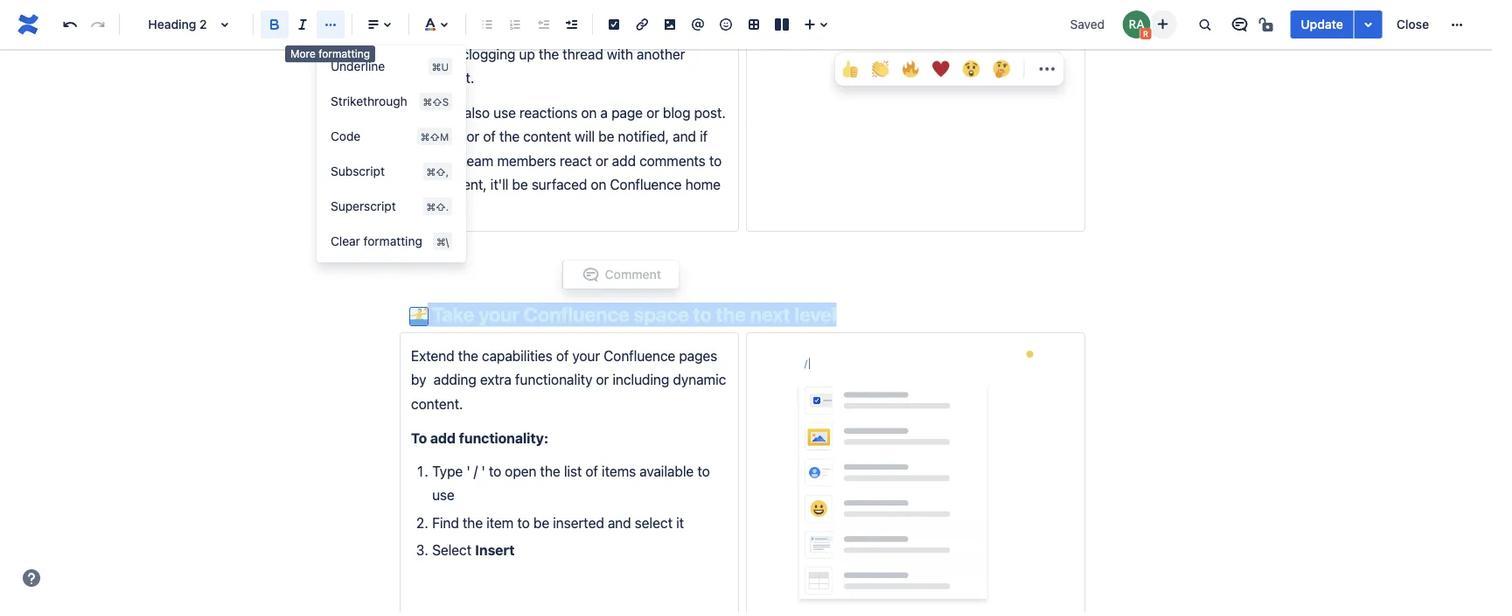 Task type: locate. For each thing, give the bounding box(es) containing it.
the left list
[[540, 463, 560, 479]]

the up members
[[499, 128, 520, 145]]

0 vertical spatial add
[[612, 152, 636, 169]]

a inside you can also use reactions on a page or blog post. the author of the content will be notified, and if enough team members react or add comments to the content, it'll be surfaced on confluence home feed
[[600, 104, 608, 121]]

0 horizontal spatial add
[[430, 430, 456, 446]]

use
[[493, 104, 516, 121], [432, 487, 455, 503]]

0 horizontal spatial of
[[483, 128, 496, 145]]

1 vertical spatial use
[[432, 487, 455, 503]]

1 horizontal spatial and
[[673, 128, 696, 145]]

:man_playing_water_polo: image
[[410, 308, 428, 325], [410, 308, 428, 325]]

formatting down superscript
[[364, 234, 422, 248]]

type
[[432, 463, 463, 479]]

0 vertical spatial of
[[483, 128, 496, 145]]

formatting down more formatting icon
[[319, 48, 370, 60]]

or up clogging
[[474, 22, 487, 38]]

the right up
[[539, 46, 559, 62]]

0 vertical spatial formatting
[[319, 48, 370, 60]]

dynamic
[[673, 371, 726, 388]]

mention image
[[687, 14, 708, 35]]

functionality:
[[459, 430, 548, 446]]

your
[[478, 302, 519, 326], [572, 347, 600, 364]]

team
[[462, 152, 493, 169]]

and left select
[[608, 514, 631, 531]]

including
[[612, 371, 669, 388]]

to add functionality:
[[411, 430, 548, 446]]

1 vertical spatial a
[[600, 104, 608, 121]]

a left page
[[600, 104, 608, 121]]

your up capabilities
[[478, 302, 519, 326]]

close
[[1396, 17, 1429, 31]]

1 horizontal spatial of
[[556, 347, 569, 364]]

add
[[612, 152, 636, 169], [430, 430, 456, 446]]

on down react
[[591, 176, 606, 193]]

use down 'type'
[[432, 487, 455, 503]]

1 vertical spatial be
[[512, 176, 528, 193]]

want
[[565, 0, 595, 14]]

outdent ⇧tab image
[[533, 14, 554, 35]]

be right it'll
[[512, 176, 528, 193]]

to up you've at the left top
[[598, 0, 611, 14]]

help image
[[21, 568, 42, 589]]

the
[[539, 46, 559, 62], [499, 128, 520, 145], [411, 176, 431, 193], [716, 302, 746, 326], [458, 347, 478, 364], [540, 463, 560, 479], [463, 514, 483, 531]]

notified,
[[618, 128, 669, 145]]

formatting for clear formatting
[[364, 234, 422, 248]]

heading 2
[[148, 17, 207, 31]]

0 horizontal spatial '
[[466, 463, 470, 479]]

on up will at the top of page
[[581, 104, 597, 121]]

to up home
[[709, 152, 722, 169]]

comments
[[639, 152, 706, 169]]

add right the to
[[430, 430, 456, 446]]

level
[[794, 302, 836, 326]]

bold ⌘b image
[[264, 14, 285, 35]]

extra
[[480, 371, 512, 388]]

be right will at the top of page
[[598, 128, 614, 145]]

type ' / ' to open the list of items available to use
[[432, 463, 714, 503]]

one
[[655, 22, 679, 38]]

2 horizontal spatial be
[[598, 128, 614, 145]]

select insert
[[432, 542, 515, 558]]

use reactions when you want to support a comment or acknowledge you've seen one without clogging up the thread with another comment.
[[411, 0, 689, 86]]

0 horizontal spatial be
[[512, 176, 528, 193]]

the
[[411, 128, 435, 145]]

1 horizontal spatial your
[[572, 347, 600, 364]]

' right the /
[[481, 463, 485, 479]]

a up one
[[667, 0, 675, 14]]

2 vertical spatial of
[[585, 463, 598, 479]]

confluence inside you can also use reactions on a page or blog post. the author of the content will be notified, and if enough team members react or add comments to the content, it'll be surfaced on confluence home feed
[[610, 176, 682, 193]]

to
[[411, 430, 427, 446]]

list
[[564, 463, 582, 479]]

2
[[200, 17, 207, 31]]

strikethrough
[[331, 94, 407, 108]]

1 horizontal spatial a
[[667, 0, 675, 14]]

formatting inside tooltip
[[319, 48, 370, 60]]

' left the /
[[466, 463, 470, 479]]

content
[[523, 128, 571, 145]]

to
[[598, 0, 611, 14], [709, 152, 722, 169], [693, 302, 712, 326], [489, 463, 501, 479], [697, 463, 710, 479], [517, 514, 530, 531]]

⌘⇧s
[[423, 95, 449, 108]]

your inside extend the capabilities of your confluence pages by  adding extra functionality or including dynamic content.
[[572, 347, 600, 364]]

the right find
[[463, 514, 483, 531]]

2 horizontal spatial of
[[585, 463, 598, 479]]

or inside use reactions when you want to support a comment or acknowledge you've seen one without clogging up the thread with another comment.
[[474, 22, 487, 38]]

reactions up comment
[[439, 0, 497, 14]]

0 horizontal spatial a
[[600, 104, 608, 121]]

or
[[474, 22, 487, 38], [646, 104, 659, 121], [595, 152, 608, 169], [596, 371, 609, 388]]

item
[[486, 514, 514, 531]]

heading
[[148, 17, 196, 31]]

on
[[581, 104, 597, 121], [591, 176, 606, 193]]

home
[[685, 176, 721, 193]]

the inside use reactions when you want to support a comment or acknowledge you've seen one without clogging up the thread with another comment.
[[539, 46, 559, 62]]

find the item to be inserted and select it
[[432, 514, 684, 531]]

use inside 'type ' / ' to open the list of items available to use'
[[432, 487, 455, 503]]

⌘u
[[432, 60, 449, 73]]

you
[[411, 104, 434, 121]]

next
[[750, 302, 790, 326]]

numbered list ⌘⇧7 image
[[505, 14, 526, 35]]

confluence down comments
[[610, 176, 682, 193]]

reactions up content
[[519, 104, 577, 121]]

your up functionality on the bottom of page
[[572, 347, 600, 364]]

of inside 'type ' / ' to open the list of items available to use'
[[585, 463, 598, 479]]

use right also
[[493, 104, 516, 121]]

to right space
[[693, 302, 712, 326]]

confluence up extend the capabilities of your confluence pages by  adding extra functionality or including dynamic content.
[[524, 302, 629, 326]]

content,
[[435, 176, 487, 193]]

2 vertical spatial confluence
[[604, 347, 675, 364]]

2 ' from the left
[[481, 463, 485, 479]]

inserted
[[553, 514, 604, 531]]

another
[[637, 46, 685, 62]]

or left the including
[[596, 371, 609, 388]]

0 vertical spatial be
[[598, 128, 614, 145]]

0 horizontal spatial reactions
[[439, 0, 497, 14]]

and left the if
[[673, 128, 696, 145]]

reactions
[[439, 0, 497, 14], [519, 104, 577, 121]]

a
[[667, 0, 675, 14], [600, 104, 608, 121]]

0 vertical spatial use
[[493, 104, 516, 121]]

1 horizontal spatial '
[[481, 463, 485, 479]]

be left inserted
[[533, 514, 549, 531]]

0 vertical spatial a
[[667, 0, 675, 14]]

confluence
[[610, 176, 682, 193], [524, 302, 629, 326], [604, 347, 675, 364]]

the up adding
[[458, 347, 478, 364]]

0 vertical spatial confluence
[[610, 176, 682, 193]]

0 vertical spatial reactions
[[439, 0, 497, 14]]

select
[[635, 514, 673, 531]]

1 vertical spatial formatting
[[364, 234, 422, 248]]

to inside you can also use reactions on a page or blog post. the author of the content will be notified, and if enough team members react or add comments to the content, it'll be surfaced on confluence home feed
[[709, 152, 722, 169]]

confluence inside extend the capabilities of your confluence pages by  adding extra functionality or including dynamic content.
[[604, 347, 675, 364]]

group
[[317, 49, 466, 259]]

1 horizontal spatial add
[[612, 152, 636, 169]]

extend
[[411, 347, 454, 364]]

0 horizontal spatial and
[[608, 514, 631, 531]]

table image
[[743, 14, 764, 35]]

0 vertical spatial and
[[673, 128, 696, 145]]

1 vertical spatial your
[[572, 347, 600, 364]]

no restrictions image
[[1257, 14, 1278, 35]]

of up team
[[483, 128, 496, 145]]

seen
[[622, 22, 652, 38]]

1 horizontal spatial be
[[533, 514, 549, 531]]

1 vertical spatial and
[[608, 514, 631, 531]]

react
[[560, 152, 592, 169]]

1 horizontal spatial reactions
[[519, 104, 577, 121]]

'
[[466, 463, 470, 479], [481, 463, 485, 479]]

adding
[[433, 371, 476, 388]]

feed
[[411, 200, 439, 217]]

add down notified,
[[612, 152, 636, 169]]

confluence up the including
[[604, 347, 675, 364]]

you
[[538, 0, 561, 14]]

clear formatting
[[331, 234, 422, 248]]

author
[[439, 128, 479, 145]]

confluence image
[[14, 10, 42, 38]]

open
[[505, 463, 536, 479]]

be
[[598, 128, 614, 145], [512, 176, 528, 193], [533, 514, 549, 531]]

insert
[[475, 542, 515, 558]]

0 horizontal spatial use
[[432, 487, 455, 503]]

1 vertical spatial add
[[430, 430, 456, 446]]

0 horizontal spatial your
[[478, 302, 519, 326]]

and inside you can also use reactions on a page or blog post. the author of the content will be notified, and if enough team members react or add comments to the content, it'll be surfaced on confluence home feed
[[673, 128, 696, 145]]

without
[[411, 46, 458, 62]]

1 vertical spatial reactions
[[519, 104, 577, 121]]

emoji image
[[715, 14, 736, 35]]

of up functionality on the bottom of page
[[556, 347, 569, 364]]

1 horizontal spatial use
[[493, 104, 516, 121]]

1 vertical spatial of
[[556, 347, 569, 364]]

if
[[700, 128, 708, 145]]

of right list
[[585, 463, 598, 479]]

action item image
[[603, 14, 624, 35]]



Task type: vqa. For each thing, say whether or not it's contained in the screenshot.
middle be
yes



Task type: describe. For each thing, give the bounding box(es) containing it.
subscript
[[331, 164, 385, 178]]

to right item at the bottom of page
[[517, 514, 530, 531]]

invite to edit image
[[1152, 14, 1173, 35]]

redo ⌘⇧z image
[[87, 14, 108, 35]]

heading 2 button
[[127, 5, 246, 44]]

reactions inside you can also use reactions on a page or blog post. the author of the content will be notified, and if enough team members react or add comments to the content, it'll be surfaced on confluence home feed
[[519, 104, 577, 121]]

content.
[[411, 395, 463, 412]]

items
[[602, 463, 636, 479]]

close button
[[1386, 10, 1440, 38]]

a inside use reactions when you want to support a comment or acknowledge you've seen one without clogging up the thread with another comment.
[[667, 0, 675, 14]]

⌘⇧,
[[426, 165, 449, 178]]

more formatting image
[[320, 14, 341, 35]]

update
[[1301, 17, 1343, 31]]

⌘⇧m
[[420, 130, 449, 143]]

0 vertical spatial your
[[478, 302, 519, 326]]

you've
[[577, 22, 618, 38]]

post.
[[694, 104, 726, 121]]

blog
[[663, 104, 690, 121]]

more formatting tooltip
[[285, 45, 375, 63]]

clear
[[331, 234, 360, 248]]

2 vertical spatial be
[[533, 514, 549, 531]]

adjust update settings image
[[1358, 14, 1379, 35]]

of inside extend the capabilities of your confluence pages by  adding extra functionality or including dynamic content.
[[556, 347, 569, 364]]

link image
[[631, 14, 652, 35]]

with
[[607, 46, 633, 62]]

comment.
[[411, 70, 474, 86]]

extend the capabilities of your confluence pages by  adding extra functionality or including dynamic content.
[[411, 347, 730, 412]]

functionality
[[515, 371, 592, 388]]

/
[[474, 463, 478, 479]]

bullet list ⌘⇧8 image
[[477, 14, 498, 35]]

more
[[290, 48, 316, 60]]

⌘\
[[436, 235, 449, 248]]

enough
[[411, 152, 458, 169]]

find and replace image
[[1194, 14, 1215, 35]]

take
[[432, 302, 474, 326]]

it
[[676, 514, 684, 531]]

1 vertical spatial confluence
[[524, 302, 629, 326]]

underline
[[331, 59, 385, 73]]

page
[[611, 104, 643, 121]]

thread
[[563, 46, 603, 62]]

the left next at right
[[716, 302, 746, 326]]

surfaced
[[532, 176, 587, 193]]

space
[[634, 302, 689, 326]]

⌘⇧.
[[426, 200, 449, 213]]

pages
[[679, 347, 717, 364]]

0 vertical spatial on
[[581, 104, 597, 121]]

the inside 'type ' / ' to open the list of items available to use'
[[540, 463, 560, 479]]

superscript
[[331, 199, 396, 213]]

acknowledge
[[490, 22, 573, 38]]

more image
[[1447, 14, 1468, 35]]

the up feed
[[411, 176, 431, 193]]

or inside extend the capabilities of your confluence pages by  adding extra functionality or including dynamic content.
[[596, 371, 609, 388]]

to right the available
[[697, 463, 710, 479]]

or right react
[[595, 152, 608, 169]]

align left image
[[363, 14, 384, 35]]

add image, video, or file image
[[659, 14, 680, 35]]

undo ⌘z image
[[59, 14, 80, 35]]

to right the /
[[489, 463, 501, 479]]

also
[[464, 104, 490, 121]]

1 ' from the left
[[466, 463, 470, 479]]

ruby anderson image
[[1122, 10, 1150, 38]]

will
[[575, 128, 595, 145]]

capabilities
[[482, 347, 552, 364]]

or left blog
[[646, 104, 659, 121]]

clogging
[[461, 46, 515, 62]]

select
[[432, 542, 472, 558]]

available
[[640, 463, 694, 479]]

can
[[438, 104, 461, 121]]

1 vertical spatial on
[[591, 176, 606, 193]]

comment icon image
[[1229, 14, 1250, 35]]

by
[[411, 371, 426, 388]]

find
[[432, 514, 459, 531]]

confluence image
[[14, 10, 42, 38]]

members
[[497, 152, 556, 169]]

add inside you can also use reactions on a page or blog post. the author of the content will be notified, and if enough team members react or add comments to the content, it'll be surfaced on confluence home feed
[[612, 152, 636, 169]]

update button
[[1290, 10, 1354, 38]]

reactions inside use reactions when you want to support a comment or acknowledge you've seen one without clogging up the thread with another comment.
[[439, 0, 497, 14]]

group containing underline
[[317, 49, 466, 259]]

the inside extend the capabilities of your confluence pages by  adding extra functionality or including dynamic content.
[[458, 347, 478, 364]]

when
[[501, 0, 535, 14]]

of inside you can also use reactions on a page or blog post. the author of the content will be notified, and if enough team members react or add comments to the content, it'll be surfaced on confluence home feed
[[483, 128, 496, 145]]

use
[[411, 0, 436, 14]]

to inside use reactions when you want to support a comment or acknowledge you've seen one without clogging up the thread with another comment.
[[598, 0, 611, 14]]

support
[[615, 0, 664, 14]]

use inside you can also use reactions on a page or blog post. the author of the content will be notified, and if enough team members react or add comments to the content, it'll be surfaced on confluence home feed
[[493, 104, 516, 121]]

comment
[[411, 22, 470, 38]]

indent tab image
[[561, 14, 582, 35]]

it'll
[[490, 176, 508, 193]]

saved
[[1070, 17, 1105, 31]]

up
[[519, 46, 535, 62]]

take your confluence space to the next level
[[428, 302, 836, 326]]

formatting for more formatting
[[319, 48, 370, 60]]

more formatting
[[290, 48, 370, 60]]

code
[[331, 129, 361, 143]]

italic ⌘i image
[[292, 14, 313, 35]]

you can also use reactions on a page or blog post. the author of the content will be notified, and if enough team members react or add comments to the content, it'll be surfaced on confluence home feed
[[411, 104, 729, 217]]

layouts image
[[771, 14, 792, 35]]



